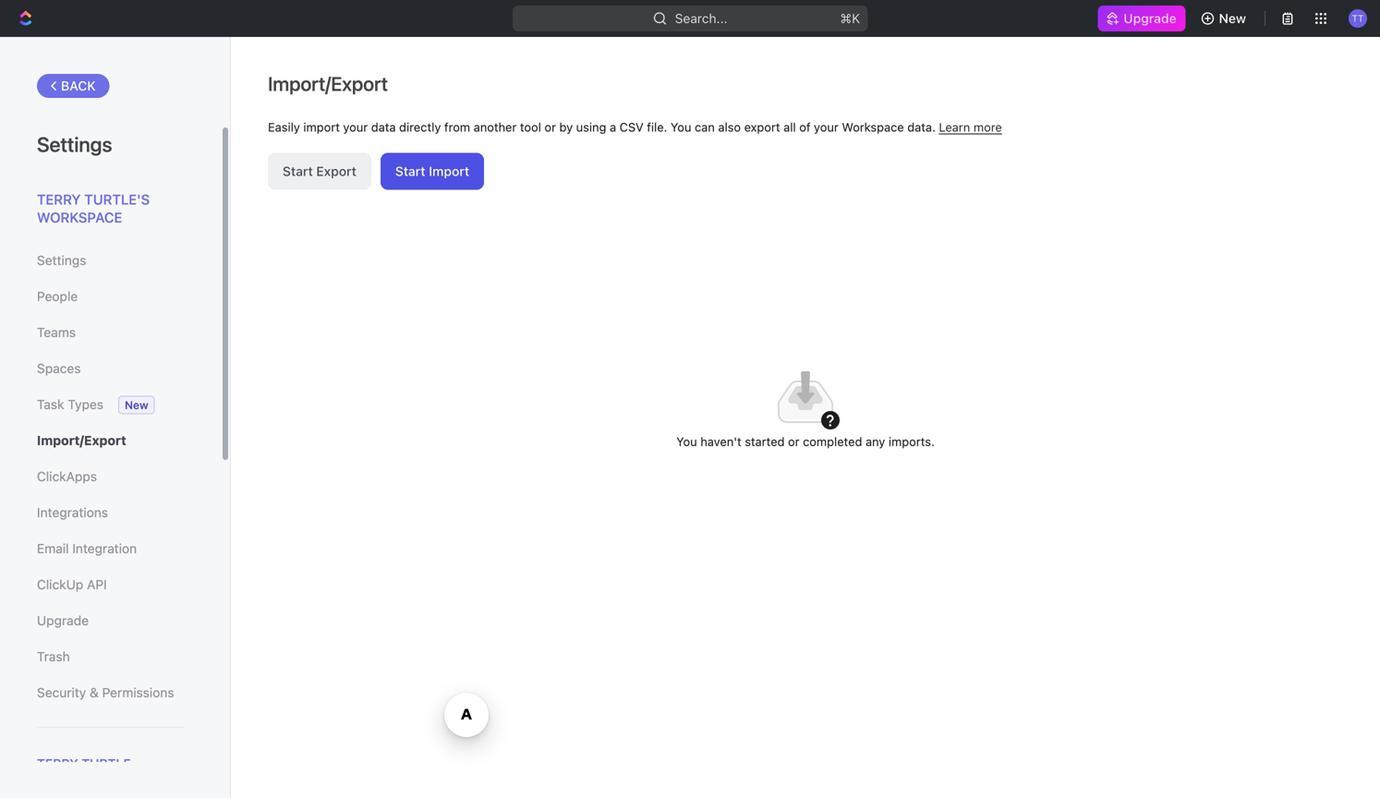 Task type: locate. For each thing, give the bounding box(es) containing it.
terry left turtle
[[37, 756, 78, 772]]

email integration link
[[37, 533, 184, 565]]

1 settings from the top
[[37, 132, 112, 156]]

settings up people
[[37, 253, 86, 268]]

or left 'by'
[[545, 120, 556, 134]]

your left data
[[343, 120, 368, 134]]

clickup api
[[37, 577, 107, 592]]

0 horizontal spatial your
[[343, 120, 368, 134]]

1 horizontal spatial new
[[1219, 11, 1247, 26]]

back
[[61, 78, 96, 93]]

clickup
[[37, 577, 83, 592]]

terry for terry turtle's workspace
[[37, 191, 81, 207]]

0 vertical spatial you
[[671, 120, 692, 134]]

upgrade link
[[1098, 6, 1186, 31], [37, 605, 184, 637]]

1 vertical spatial import/export
[[37, 433, 126, 448]]

start left export
[[283, 164, 313, 179]]

1 horizontal spatial or
[[788, 435, 800, 449]]

1 your from the left
[[343, 120, 368, 134]]

learn more link
[[939, 120, 1002, 134]]

1 vertical spatial terry
[[37, 756, 78, 772]]

upgrade
[[1124, 11, 1177, 26], [37, 613, 89, 628]]

workspace inside terry turtle's workspace
[[37, 209, 122, 225]]

you left can
[[671, 120, 692, 134]]

settings
[[37, 132, 112, 156], [37, 253, 86, 268]]

1 horizontal spatial start
[[395, 164, 426, 179]]

imports.
[[889, 435, 935, 449]]

search...
[[675, 11, 728, 26]]

another
[[474, 120, 517, 134]]

1 horizontal spatial upgrade
[[1124, 11, 1177, 26]]

import/export link
[[37, 425, 184, 456]]

integrations
[[37, 505, 108, 520]]

clickapps
[[37, 469, 97, 484]]

api
[[87, 577, 107, 592]]

0 horizontal spatial upgrade
[[37, 613, 89, 628]]

a
[[610, 120, 616, 134]]

settings down back link
[[37, 132, 112, 156]]

1 start from the left
[[283, 164, 313, 179]]

import/export
[[268, 72, 388, 95], [37, 433, 126, 448]]

0 vertical spatial upgrade
[[1124, 11, 1177, 26]]

easily import your data directly from another tool or by using a csv file. you can also export all of your workspace data. learn more
[[268, 120, 1002, 134]]

completed
[[803, 435, 863, 449]]

upgrade left the new button
[[1124, 11, 1177, 26]]

or
[[545, 120, 556, 134], [788, 435, 800, 449]]

file.
[[647, 120, 668, 134]]

2 settings from the top
[[37, 253, 86, 268]]

1 horizontal spatial workspace
[[842, 120, 904, 134]]

task types
[[37, 397, 103, 412]]

0 horizontal spatial start
[[283, 164, 313, 179]]

also
[[718, 120, 741, 134]]

1 terry from the top
[[37, 191, 81, 207]]

import
[[303, 120, 340, 134]]

0 horizontal spatial new
[[125, 399, 148, 412]]

data
[[371, 120, 396, 134]]

tool
[[520, 120, 541, 134]]

start
[[283, 164, 313, 179], [395, 164, 426, 179]]

2 start from the left
[[395, 164, 426, 179]]

settings link
[[37, 245, 184, 276]]

0 vertical spatial upgrade link
[[1098, 6, 1186, 31]]

1 horizontal spatial upgrade link
[[1098, 6, 1186, 31]]

0 vertical spatial terry
[[37, 191, 81, 207]]

you left haven't
[[677, 435, 697, 449]]

import/export down types
[[37, 433, 126, 448]]

all
[[784, 120, 796, 134]]

terry inside terry turtle's workspace
[[37, 191, 81, 207]]

0 vertical spatial settings
[[37, 132, 112, 156]]

permissions
[[102, 685, 174, 700]]

you haven't started or completed any imports.
[[677, 435, 935, 449]]

teams link
[[37, 317, 184, 348]]

2 terry from the top
[[37, 756, 78, 772]]

turtle
[[82, 756, 131, 772]]

no data image
[[769, 360, 843, 434]]

2 your from the left
[[814, 120, 839, 134]]

your
[[343, 120, 368, 134], [814, 120, 839, 134]]

you
[[671, 120, 692, 134], [677, 435, 697, 449]]

export
[[744, 120, 780, 134]]

0 horizontal spatial workspace
[[37, 209, 122, 225]]

0 vertical spatial workspace
[[842, 120, 904, 134]]

workspace left data.
[[842, 120, 904, 134]]

1 vertical spatial workspace
[[37, 209, 122, 225]]

terry left turtle's
[[37, 191, 81, 207]]

easily
[[268, 120, 300, 134]]

upgrade down clickup at left
[[37, 613, 89, 628]]

security & permissions
[[37, 685, 174, 700]]

0 vertical spatial import/export
[[268, 72, 388, 95]]

trash link
[[37, 641, 184, 673]]

new
[[1219, 11, 1247, 26], [125, 399, 148, 412]]

0 vertical spatial or
[[545, 120, 556, 134]]

1 vertical spatial new
[[125, 399, 148, 412]]

upgrade link left the new button
[[1098, 6, 1186, 31]]

0 vertical spatial new
[[1219, 11, 1247, 26]]

1 vertical spatial upgrade
[[37, 613, 89, 628]]

email
[[37, 541, 69, 556]]

directly
[[399, 120, 441, 134]]

your right of
[[814, 120, 839, 134]]

1 vertical spatial settings
[[37, 253, 86, 268]]

start inside 'start import' button
[[395, 164, 426, 179]]

1 horizontal spatial your
[[814, 120, 839, 134]]

1 vertical spatial upgrade link
[[37, 605, 184, 637]]

terry
[[37, 191, 81, 207], [37, 756, 78, 772]]

0 horizontal spatial upgrade link
[[37, 605, 184, 637]]

haven't
[[701, 435, 742, 449]]

import/export up import
[[268, 72, 388, 95]]

0 horizontal spatial import/export
[[37, 433, 126, 448]]

start import
[[395, 164, 470, 179]]

new inside button
[[1219, 11, 1247, 26]]

tt button
[[1344, 4, 1373, 33]]

workspace down turtle's
[[37, 209, 122, 225]]

workspace
[[842, 120, 904, 134], [37, 209, 122, 225]]

import
[[429, 164, 470, 179]]

start left import
[[395, 164, 426, 179]]

start inside start export button
[[283, 164, 313, 179]]

new button
[[1194, 4, 1258, 33]]

trash
[[37, 649, 70, 664]]

⌘k
[[840, 11, 860, 26]]

or right started
[[788, 435, 800, 449]]

upgrade link down clickup api link
[[37, 605, 184, 637]]



Task type: vqa. For each thing, say whether or not it's contained in the screenshot.
left user group image
no



Task type: describe. For each thing, give the bounding box(es) containing it.
task
[[37, 397, 64, 412]]

learn
[[939, 120, 971, 134]]

any
[[866, 435, 886, 449]]

&
[[90, 685, 99, 700]]

started
[[745, 435, 785, 449]]

start for start export
[[283, 164, 313, 179]]

teams
[[37, 325, 76, 340]]

types
[[68, 397, 103, 412]]

1 vertical spatial or
[[788, 435, 800, 449]]

1 vertical spatial you
[[677, 435, 697, 449]]

of
[[800, 120, 811, 134]]

can
[[695, 120, 715, 134]]

security & permissions link
[[37, 677, 184, 709]]

1 horizontal spatial import/export
[[268, 72, 388, 95]]

start for start import
[[395, 164, 426, 179]]

spaces link
[[37, 353, 184, 384]]

terry for terry turtle
[[37, 756, 78, 772]]

export
[[316, 164, 357, 179]]

start export
[[283, 164, 357, 179]]

tt
[[1352, 13, 1364, 23]]

from
[[444, 120, 470, 134]]

new inside 'settings' element
[[125, 399, 148, 412]]

email integration
[[37, 541, 137, 556]]

by
[[560, 120, 573, 134]]

start export button
[[268, 153, 371, 190]]

start import button
[[381, 153, 484, 190]]

integration
[[72, 541, 137, 556]]

clickapps link
[[37, 461, 184, 493]]

people
[[37, 289, 78, 304]]

more
[[974, 120, 1002, 134]]

data.
[[908, 120, 936, 134]]

integrations link
[[37, 497, 184, 529]]

csv
[[620, 120, 644, 134]]

people link
[[37, 281, 184, 312]]

spaces
[[37, 361, 81, 376]]

settings element
[[0, 37, 231, 798]]

terry turtle
[[37, 756, 131, 772]]

import/export inside "link"
[[37, 433, 126, 448]]

0 horizontal spatial or
[[545, 120, 556, 134]]

security
[[37, 685, 86, 700]]

clickup api link
[[37, 569, 184, 601]]

back link
[[37, 74, 110, 98]]

upgrade inside 'settings' element
[[37, 613, 89, 628]]

terry turtle's workspace
[[37, 191, 150, 225]]

using
[[576, 120, 607, 134]]

turtle's
[[84, 191, 150, 207]]



